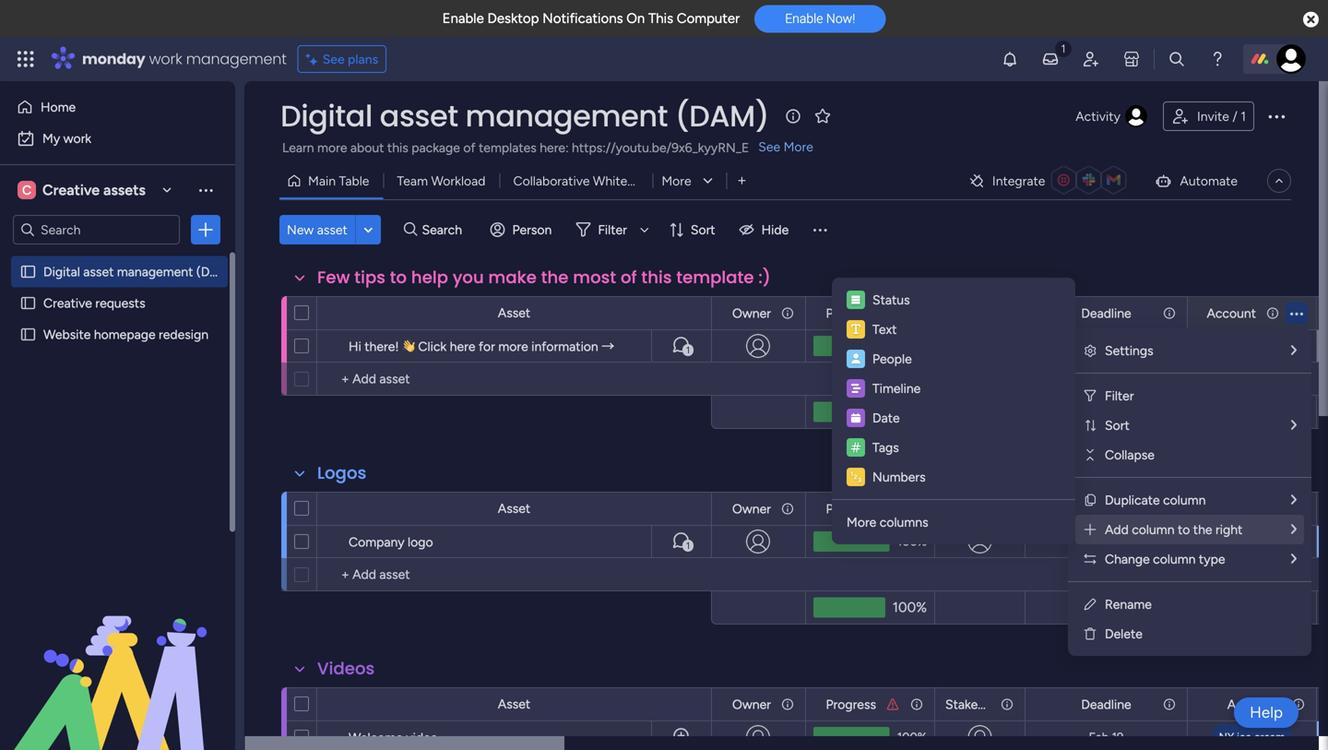 Task type: locate. For each thing, give the bounding box(es) containing it.
2 progress from the top
[[826, 501, 877, 517]]

0 vertical spatial ny ice cream
[[1220, 535, 1286, 548]]

3 list arrow image from the top
[[1292, 552, 1297, 566]]

help
[[1251, 703, 1284, 722]]

filter right filter "icon"
[[1106, 388, 1135, 404]]

more
[[317, 140, 347, 155], [499, 339, 529, 354]]

more down show board description image
[[784, 139, 814, 155]]

collapse
[[1106, 447, 1155, 463]]

see
[[323, 51, 345, 67], [759, 139, 781, 155]]

sort right 'sort' image
[[1106, 418, 1130, 433]]

1 vertical spatial to
[[1178, 522, 1191, 538]]

enable left desktop
[[443, 10, 484, 27]]

c
[[22, 182, 31, 198]]

help image
[[1209, 50, 1227, 68]]

tips
[[355, 266, 386, 289]]

work right monday
[[149, 48, 182, 69]]

1 enable from the left
[[443, 10, 484, 27]]

progress field for 1st there's a configuration issue.
select which status columns will affect the progress calculation 'icon' from the bottom
[[822, 694, 881, 715]]

0 vertical spatial progress
[[826, 305, 877, 321]]

0 vertical spatial list arrow image
[[1292, 493, 1297, 507]]

1 vertical spatial owner
[[733, 501, 771, 517]]

integrate button
[[961, 161, 1140, 200]]

list arrow image for settings
[[1292, 344, 1297, 357]]

3 owner from the top
[[733, 697, 771, 712]]

2 vertical spatial asset
[[498, 696, 531, 712]]

the inside field
[[541, 266, 569, 289]]

1 vertical spatial feb 19
[[1090, 730, 1124, 745]]

3 public board image from the top
[[19, 326, 37, 343]]

collapse image
[[1083, 448, 1098, 462]]

here
[[450, 339, 476, 354]]

progress
[[826, 305, 877, 321], [826, 501, 877, 517], [826, 697, 877, 712]]

ny
[[1220, 535, 1235, 548], [1220, 730, 1235, 744]]

this down arrow down icon
[[642, 266, 672, 289]]

collaborative whiteboard
[[514, 173, 661, 189]]

see left plans at top
[[323, 51, 345, 67]]

this
[[388, 140, 409, 155], [642, 266, 672, 289]]

list box
[[0, 252, 235, 599]]

1 ice from the top
[[1238, 535, 1252, 548]]

there's a configuration issue.
select which status columns will affect the progress calculation image up text
[[886, 306, 901, 321]]

1 owner field from the top
[[728, 303, 776, 323]]

more down https://youtu.be/9x6_kyyrn_e
[[662, 173, 692, 189]]

deadline field up "settings" "icon"
[[1077, 303, 1137, 323]]

2 vertical spatial list arrow image
[[1292, 552, 1297, 566]]

1 vertical spatial the
[[1194, 522, 1213, 538]]

+ Add asset text field
[[327, 368, 703, 390], [327, 564, 703, 586]]

0 vertical spatial account
[[1207, 305, 1257, 321]]

package
[[412, 140, 460, 155]]

column
[[1164, 492, 1206, 508], [1133, 522, 1175, 538], [1154, 551, 1196, 567]]

2 vertical spatial deadline
[[1082, 697, 1132, 712]]

deadline
[[1082, 305, 1132, 321], [1082, 501, 1132, 517], [1082, 697, 1132, 712]]

1 vertical spatial feb
[[1090, 730, 1110, 745]]

None field
[[941, 499, 996, 519]]

owner for 1st the owner field from the top of the page
[[733, 305, 771, 321]]

0 vertical spatial + add asset text field
[[327, 368, 703, 390]]

add column to the right
[[1106, 522, 1243, 538]]

3 asset from the top
[[498, 696, 531, 712]]

0 vertical spatial cream
[[1255, 535, 1286, 548]]

management
[[186, 48, 287, 69], [466, 96, 668, 137], [117, 264, 193, 280]]

my work link
[[11, 124, 224, 153]]

more up the main table button
[[317, 140, 347, 155]]

0 vertical spatial owner field
[[728, 303, 776, 323]]

creative assets
[[42, 181, 146, 199]]

date
[[873, 410, 900, 426]]

more left columns
[[847, 514, 877, 530]]

arrow down image
[[634, 219, 656, 241]]

1 button
[[652, 329, 711, 363], [652, 525, 711, 558]]

invite / 1 button
[[1164, 102, 1255, 131]]

collaborative
[[514, 173, 590, 189]]

0 vertical spatial ny
[[1220, 535, 1235, 548]]

work right my
[[63, 131, 91, 146]]

creative inside list box
[[43, 295, 92, 311]]

workload
[[431, 173, 486, 189]]

filter image
[[1083, 389, 1098, 403]]

timeline
[[873, 381, 921, 396]]

list arrow image
[[1292, 493, 1297, 507], [1292, 523, 1297, 536]]

team workload button
[[383, 166, 500, 196]]

few tips to help you make the most of this template :)
[[317, 266, 771, 289]]

2 vertical spatial owner field
[[728, 694, 776, 715]]

Owner field
[[728, 303, 776, 323], [728, 499, 776, 519], [728, 694, 776, 715]]

2 + add asset text field from the top
[[327, 564, 703, 586]]

enable left now!
[[785, 11, 824, 26]]

see up hide popup button
[[759, 139, 781, 155]]

more for more button
[[662, 173, 692, 189]]

Progress field
[[822, 303, 881, 323], [822, 499, 881, 519], [822, 694, 881, 715]]

ny ice cream
[[1220, 535, 1286, 548], [1220, 730, 1286, 744]]

the left most
[[541, 266, 569, 289]]

progress for 1st there's a configuration issue.
select which status columns will affect the progress calculation 'icon' from the top
[[826, 305, 877, 321]]

1 public board image from the top
[[19, 263, 37, 281]]

company logo
[[349, 534, 433, 550]]

digital asset management (dam)
[[281, 96, 770, 137], [43, 264, 234, 280]]

public board image left creative requests
[[19, 294, 37, 312]]

1 vertical spatial more
[[499, 339, 529, 354]]

3 deadline from the top
[[1082, 697, 1132, 712]]

2 vertical spatial deadline field
[[1077, 694, 1137, 715]]

1 vertical spatial account
[[1228, 501, 1277, 517]]

public board image left website
[[19, 326, 37, 343]]

workspace image
[[18, 180, 36, 200]]

monday marketplace image
[[1123, 50, 1142, 68]]

column information image
[[910, 306, 925, 321], [1163, 306, 1178, 321], [1292, 502, 1307, 516]]

0 vertical spatial see
[[323, 51, 345, 67]]

1 vertical spatial cream
[[1255, 730, 1286, 744]]

1 list arrow image from the top
[[1292, 493, 1297, 507]]

1 owner from the top
[[733, 305, 771, 321]]

sort image
[[1083, 418, 1098, 433]]

0 horizontal spatial this
[[388, 140, 409, 155]]

3 progress field from the top
[[822, 694, 881, 715]]

1 1 button from the top
[[652, 329, 711, 363]]

1 vertical spatial sort
[[1106, 418, 1130, 433]]

to right tips
[[390, 266, 407, 289]]

more inside learn more about this package of templates here: https://youtu.be/9x6_kyyrn_e see more
[[784, 139, 814, 155]]

0 horizontal spatial filter
[[598, 222, 627, 238]]

2 vertical spatial owner
[[733, 697, 771, 712]]

2 deadline from the top
[[1082, 501, 1132, 517]]

100%
[[893, 599, 927, 616]]

now!
[[827, 11, 856, 26]]

home option
[[11, 92, 224, 122]]

0 horizontal spatial asset
[[83, 264, 114, 280]]

2 owner from the top
[[733, 501, 771, 517]]

to up 'change column type'
[[1178, 522, 1191, 538]]

asset
[[498, 305, 531, 321], [498, 501, 531, 516], [498, 696, 531, 712]]

stakehoders
[[946, 697, 1018, 712]]

1 feb from the top
[[1090, 534, 1110, 549]]

2 there's a configuration issue.
select which status columns will affect the progress calculation image from the top
[[886, 697, 901, 712]]

1 vertical spatial see
[[759, 139, 781, 155]]

the left right
[[1194, 522, 1213, 538]]

0 horizontal spatial more
[[317, 140, 347, 155]]

Account field
[[1203, 303, 1261, 323], [1223, 499, 1282, 519], [1223, 694, 1282, 715]]

filter inside filter popup button
[[598, 222, 627, 238]]

option
[[0, 255, 235, 259]]

enable now! button
[[755, 5, 886, 33]]

0 vertical spatial deadline field
[[1077, 303, 1137, 323]]

enable desktop notifications on this computer
[[443, 10, 740, 27]]

list arrow image for change column type
[[1292, 552, 1297, 566]]

0 vertical spatial 1
[[1241, 108, 1247, 124]]

→
[[602, 339, 615, 354]]

ny up type
[[1220, 535, 1235, 548]]

1 19 from the top
[[1113, 534, 1124, 549]]

1 inside button
[[1241, 108, 1247, 124]]

deadline field up add
[[1077, 499, 1137, 519]]

1 vertical spatial work
[[63, 131, 91, 146]]

0 vertical spatial this
[[388, 140, 409, 155]]

lottie animation image
[[0, 564, 235, 750]]

0 vertical spatial asset
[[498, 305, 531, 321]]

asset
[[380, 96, 458, 137], [317, 222, 348, 238], [83, 264, 114, 280]]

owner
[[733, 305, 771, 321], [733, 501, 771, 517], [733, 697, 771, 712]]

0 vertical spatial work
[[149, 48, 182, 69]]

1 horizontal spatial of
[[621, 266, 637, 289]]

cream down help "button"
[[1255, 730, 1286, 744]]

1 horizontal spatial see
[[759, 139, 781, 155]]

digital asset management (dam) up requests in the top left of the page
[[43, 264, 234, 280]]

0 horizontal spatial enable
[[443, 10, 484, 27]]

sort up template
[[691, 222, 716, 238]]

column for add
[[1133, 522, 1175, 538]]

tags
[[873, 440, 900, 455]]

0 vertical spatial to
[[390, 266, 407, 289]]

deadline up add
[[1082, 501, 1132, 517]]

1 vertical spatial owner field
[[728, 499, 776, 519]]

2 vertical spatial progress
[[826, 697, 877, 712]]

1 vertical spatial public board image
[[19, 294, 37, 312]]

new asset button
[[280, 215, 355, 245]]

1 vertical spatial 1 button
[[652, 525, 711, 558]]

template
[[677, 266, 754, 289]]

deadline down delete image at the bottom of the page
[[1082, 697, 1132, 712]]

digital up creative requests
[[43, 264, 80, 280]]

1 asset from the top
[[498, 305, 531, 321]]

1 progress from the top
[[826, 305, 877, 321]]

there's a configuration issue.
select which status columns will affect the progress calculation image left stakehoders field
[[886, 697, 901, 712]]

filter left arrow down icon
[[598, 222, 627, 238]]

1 horizontal spatial column information image
[[1163, 306, 1178, 321]]

dapulse close image
[[1304, 11, 1320, 30]]

1 vertical spatial filter
[[1106, 388, 1135, 404]]

search everything image
[[1168, 50, 1187, 68]]

1 vertical spatial digital
[[43, 264, 80, 280]]

1 vertical spatial 1
[[687, 345, 690, 356]]

lottie animation element
[[0, 564, 235, 750]]

(dam)
[[675, 96, 770, 137], [196, 264, 234, 280]]

delete
[[1106, 626, 1143, 642]]

ny ice cream down help "button"
[[1220, 730, 1286, 744]]

see plans button
[[298, 45, 387, 73]]

1 vertical spatial list arrow image
[[1292, 418, 1297, 432]]

1 vertical spatial management
[[466, 96, 668, 137]]

account for the middle 'account' field
[[1228, 501, 1277, 517]]

public board image for digital asset management (dam)
[[19, 263, 37, 281]]

2 vertical spatial column
[[1154, 551, 1196, 567]]

john smith image
[[1277, 44, 1307, 74]]

column down the duplicate column
[[1133, 522, 1175, 538]]

hide button
[[732, 215, 800, 245]]

digital up learn
[[281, 96, 373, 137]]

1 vertical spatial deadline
[[1082, 501, 1132, 517]]

2 public board image from the top
[[19, 294, 37, 312]]

2 cream from the top
[[1255, 730, 1286, 744]]

0 vertical spatial digital
[[281, 96, 373, 137]]

1 vertical spatial asset
[[498, 501, 531, 516]]

of right most
[[621, 266, 637, 289]]

this
[[649, 10, 674, 27]]

1 deadline from the top
[[1082, 305, 1132, 321]]

invite members image
[[1082, 50, 1101, 68]]

https://youtu.be/9x6_kyyrn_e
[[572, 140, 750, 155]]

0 vertical spatial public board image
[[19, 263, 37, 281]]

owner for 1st the owner field from the bottom
[[733, 697, 771, 712]]

1 vertical spatial ny ice cream
[[1220, 730, 1286, 744]]

welcome
[[349, 730, 403, 746]]

to for column
[[1178, 522, 1191, 538]]

2 vertical spatial asset
[[83, 264, 114, 280]]

more right 'for'
[[499, 339, 529, 354]]

1 vertical spatial there's a configuration issue.
select which status columns will affect the progress calculation image
[[886, 697, 901, 712]]

my work option
[[11, 124, 224, 153]]

add column to the right image
[[1083, 522, 1098, 537]]

work for my
[[63, 131, 91, 146]]

0 vertical spatial owner
[[733, 305, 771, 321]]

column up add column to the right
[[1164, 492, 1206, 508]]

more inside button
[[662, 173, 692, 189]]

1 vertical spatial list arrow image
[[1292, 523, 1297, 536]]

0 vertical spatial column
[[1164, 492, 1206, 508]]

column information image
[[781, 306, 795, 321], [1266, 306, 1281, 321], [781, 502, 795, 516], [1163, 502, 1178, 516], [781, 697, 795, 712], [910, 697, 925, 712], [1000, 697, 1015, 712], [1163, 697, 1178, 712], [1292, 697, 1307, 712]]

0 horizontal spatial digital
[[43, 264, 80, 280]]

0 horizontal spatial (dam)
[[196, 264, 234, 280]]

there's a configuration issue.
select which status columns will affect the progress calculation image
[[886, 306, 901, 321], [886, 697, 901, 712]]

1 horizontal spatial this
[[642, 266, 672, 289]]

2 list arrow image from the top
[[1292, 418, 1297, 432]]

1 vertical spatial asset
[[317, 222, 348, 238]]

asset up package
[[380, 96, 458, 137]]

1 horizontal spatial more
[[784, 139, 814, 155]]

list arrow image
[[1292, 344, 1297, 357], [1292, 418, 1297, 432], [1292, 552, 1297, 566]]

1 vertical spatial + add asset text field
[[327, 564, 703, 586]]

enable inside button
[[785, 11, 824, 26]]

public board image down c
[[19, 263, 37, 281]]

digital asset management (dam) up templates
[[281, 96, 770, 137]]

see more link
[[757, 138, 816, 156]]

1 horizontal spatial sort
[[1106, 418, 1130, 433]]

1 list arrow image from the top
[[1292, 344, 1297, 357]]

2 feb 19 from the top
[[1090, 730, 1124, 745]]

Stakehoders field
[[941, 694, 1018, 715]]

logo
[[408, 534, 433, 550]]

creative inside workspace selection "element"
[[42, 181, 100, 199]]

3 progress from the top
[[826, 697, 877, 712]]

0 vertical spatial 19
[[1113, 534, 1124, 549]]

enable for enable now!
[[785, 11, 824, 26]]

you
[[453, 266, 484, 289]]

to
[[390, 266, 407, 289], [1178, 522, 1191, 538]]

1 vertical spatial of
[[621, 266, 637, 289]]

video
[[406, 730, 438, 746]]

of inside field
[[621, 266, 637, 289]]

0 vertical spatial the
[[541, 266, 569, 289]]

:)
[[759, 266, 771, 289]]

this right about
[[388, 140, 409, 155]]

home link
[[11, 92, 224, 122]]

2 asset from the top
[[498, 501, 531, 516]]

creative
[[42, 181, 100, 199], [43, 295, 92, 311]]

0 horizontal spatial the
[[541, 266, 569, 289]]

duplicate column
[[1106, 492, 1206, 508]]

(dam) down options icon
[[196, 264, 234, 280]]

see inside button
[[323, 51, 345, 67]]

0 vertical spatial asset
[[380, 96, 458, 137]]

deadline field down delete image at the bottom of the page
[[1077, 694, 1137, 715]]

public board image for website homepage redesign
[[19, 326, 37, 343]]

list box containing digital asset management (dam)
[[0, 252, 235, 599]]

right
[[1216, 522, 1243, 538]]

0 vertical spatial ice
[[1238, 535, 1252, 548]]

0 vertical spatial digital asset management (dam)
[[281, 96, 770, 137]]

logos
[[317, 461, 367, 485]]

cream right right
[[1255, 535, 1286, 548]]

settings
[[1106, 343, 1154, 359]]

0 vertical spatial progress field
[[822, 303, 881, 323]]

select product image
[[17, 50, 35, 68]]

enable
[[443, 10, 484, 27], [785, 11, 824, 26]]

(dam) up add view image
[[675, 96, 770, 137]]

2 1 button from the top
[[652, 525, 711, 558]]

see plans
[[323, 51, 378, 67]]

2 19 from the top
[[1113, 730, 1124, 745]]

2 progress field from the top
[[822, 499, 881, 519]]

1 progress field from the top
[[822, 303, 881, 323]]

1 vertical spatial more
[[662, 173, 692, 189]]

100
[[898, 534, 918, 549]]

creative right workspace icon
[[42, 181, 100, 199]]

0 vertical spatial more
[[784, 139, 814, 155]]

0 vertical spatial of
[[464, 140, 476, 155]]

automate
[[1181, 173, 1238, 189]]

0 horizontal spatial more
[[662, 173, 692, 189]]

1 horizontal spatial to
[[1178, 522, 1191, 538]]

1 vertical spatial deadline field
[[1077, 499, 1137, 519]]

deadline for third deadline field
[[1082, 697, 1132, 712]]

monday
[[82, 48, 145, 69]]

ny ice cream up type
[[1220, 535, 1286, 548]]

1 vertical spatial (dam)
[[196, 264, 234, 280]]

for
[[479, 339, 495, 354]]

asset right new
[[317, 222, 348, 238]]

asset up creative requests
[[83, 264, 114, 280]]

1 + add asset text field from the top
[[327, 368, 703, 390]]

0 vertical spatial list arrow image
[[1292, 344, 1297, 357]]

0 horizontal spatial sort
[[691, 222, 716, 238]]

public board image
[[19, 263, 37, 281], [19, 294, 37, 312], [19, 326, 37, 343]]

2 vertical spatial 1
[[687, 540, 690, 551]]

account for topmost 'account' field
[[1207, 305, 1257, 321]]

on
[[627, 10, 645, 27]]

account for the bottom 'account' field
[[1228, 697, 1277, 712]]

cream
[[1255, 535, 1286, 548], [1255, 730, 1286, 744]]

2 owner field from the top
[[728, 499, 776, 519]]

creative for creative assets
[[42, 181, 100, 199]]

0 vertical spatial creative
[[42, 181, 100, 199]]

sort inside popup button
[[691, 222, 716, 238]]

1 horizontal spatial the
[[1194, 522, 1213, 538]]

0 vertical spatial feb 19
[[1090, 534, 1124, 549]]

1 vertical spatial progress field
[[822, 499, 881, 519]]

Search in workspace field
[[39, 219, 154, 240]]

Logos field
[[313, 461, 371, 485]]

this inside field
[[642, 266, 672, 289]]

public board image for creative requests
[[19, 294, 37, 312]]

creative up website
[[43, 295, 92, 311]]

feb 19
[[1090, 534, 1124, 549], [1090, 730, 1124, 745]]

deadline up "settings" "icon"
[[1082, 305, 1132, 321]]

work inside option
[[63, 131, 91, 146]]

Deadline field
[[1077, 303, 1137, 323], [1077, 499, 1137, 519], [1077, 694, 1137, 715]]

0 horizontal spatial digital asset management (dam)
[[43, 264, 234, 280]]

2 vertical spatial more
[[847, 514, 877, 530]]

column down add column to the right
[[1154, 551, 1196, 567]]

2 feb from the top
[[1090, 730, 1110, 745]]

2 enable from the left
[[785, 11, 824, 26]]

digital
[[281, 96, 373, 137], [43, 264, 80, 280]]

2 horizontal spatial more
[[847, 514, 877, 530]]

to inside few tips to help you make the most of this template :) field
[[390, 266, 407, 289]]

ny down help "button"
[[1220, 730, 1235, 744]]

main
[[308, 173, 336, 189]]

2 list arrow image from the top
[[1292, 523, 1297, 536]]

2 ice from the top
[[1238, 730, 1252, 744]]

make
[[489, 266, 537, 289]]

computer
[[677, 10, 740, 27]]

notifications image
[[1001, 50, 1020, 68]]

of right package
[[464, 140, 476, 155]]



Task type: vqa. For each thing, say whether or not it's contained in the screenshot.
Activity popup button
yes



Task type: describe. For each thing, give the bounding box(es) containing it.
3 owner field from the top
[[728, 694, 776, 715]]

delete image
[[1083, 627, 1098, 641]]

creative for creative requests
[[43, 295, 92, 311]]

hide
[[762, 222, 789, 238]]

1 for hi there!   👋  click here for more information  →
[[687, 345, 690, 356]]

type
[[1200, 551, 1226, 567]]

columns
[[880, 514, 929, 530]]

1 deadline field from the top
[[1077, 303, 1137, 323]]

change
[[1106, 551, 1151, 567]]

sort button
[[662, 215, 727, 245]]

most
[[573, 266, 617, 289]]

column for change
[[1154, 551, 1196, 567]]

67%
[[901, 404, 927, 420]]

table
[[339, 173, 370, 189]]

activity button
[[1069, 102, 1156, 131]]

Few tips to help you make the most of this template :) field
[[313, 266, 776, 290]]

welcome video
[[349, 730, 438, 746]]

menu image
[[811, 221, 830, 239]]

list arrow image for sort
[[1292, 418, 1297, 432]]

enable for enable desktop notifications on this computer
[[443, 10, 484, 27]]

1 vertical spatial account field
[[1223, 499, 1282, 519]]

deadline for 2nd deadline field
[[1082, 501, 1132, 517]]

1 there's a configuration issue.
select which status columns will affect the progress calculation image from the top
[[886, 306, 901, 321]]

add
[[1106, 522, 1129, 538]]

rename
[[1106, 597, 1153, 612]]

collaborative whiteboard button
[[500, 166, 661, 196]]

of inside learn more about this package of templates here: https://youtu.be/9x6_kyyrn_e see more
[[464, 140, 476, 155]]

about
[[351, 140, 384, 155]]

activity
[[1076, 108, 1121, 124]]

2 horizontal spatial asset
[[380, 96, 458, 137]]

help button
[[1235, 698, 1299, 728]]

1 ny ice cream from the top
[[1220, 535, 1286, 548]]

learn more about this package of templates here: https://youtu.be/9x6_kyyrn_e see more
[[282, 139, 814, 155]]

workspace selection element
[[18, 179, 148, 201]]

homepage
[[94, 327, 156, 342]]

asset inside new asset 'button'
[[317, 222, 348, 238]]

change column type
[[1106, 551, 1226, 567]]

Search field
[[418, 217, 473, 243]]

0 vertical spatial management
[[186, 48, 287, 69]]

filter button
[[569, 215, 656, 245]]

3 deadline field from the top
[[1077, 694, 1137, 715]]

there!
[[365, 339, 399, 354]]

monday work management
[[82, 48, 287, 69]]

duplicate column image
[[1083, 493, 1098, 508]]

plans
[[348, 51, 378, 67]]

0 vertical spatial account field
[[1203, 303, 1261, 323]]

desktop
[[488, 10, 539, 27]]

invite / 1
[[1198, 108, 1247, 124]]

asset for logos
[[498, 501, 531, 516]]

whiteboard
[[593, 173, 661, 189]]

assets
[[103, 181, 146, 199]]

creative requests
[[43, 295, 145, 311]]

change column type image
[[1083, 552, 1098, 567]]

1 button for hi there!   👋  click here for more information  →
[[652, 329, 711, 363]]

company
[[349, 534, 405, 550]]

hi
[[349, 339, 362, 354]]

information
[[532, 339, 599, 354]]

hi there!   👋  click here for more information  →
[[349, 339, 615, 354]]

1 ny from the top
[[1220, 535, 1235, 548]]

integrate
[[993, 173, 1046, 189]]

person
[[513, 222, 552, 238]]

redesign
[[159, 327, 209, 342]]

click
[[418, 339, 447, 354]]

progress for 1st there's a configuration issue.
select which status columns will affect the progress calculation 'icon' from the bottom
[[826, 697, 877, 712]]

automate button
[[1147, 166, 1246, 196]]

1 for company logo
[[687, 540, 690, 551]]

work for monday
[[149, 48, 182, 69]]

new
[[287, 222, 314, 238]]

collapse board header image
[[1273, 173, 1287, 188]]

text
[[873, 322, 897, 337]]

progress field for 1st there's a configuration issue.
select which status columns will affect the progress calculation 'icon' from the top
[[822, 303, 881, 323]]

list arrow image for duplicate column
[[1292, 493, 1297, 507]]

Digital asset management (DAM) field
[[276, 96, 774, 137]]

/
[[1233, 108, 1238, 124]]

1 horizontal spatial digital
[[281, 96, 373, 137]]

main table
[[308, 173, 370, 189]]

see inside learn more about this package of templates here: https://youtu.be/9x6_kyyrn_e see more
[[759, 139, 781, 155]]

learn
[[282, 140, 314, 155]]

more for more columns
[[847, 514, 877, 530]]

add to favorites image
[[814, 107, 832, 125]]

v2 search image
[[404, 219, 418, 240]]

team workload
[[397, 173, 486, 189]]

1 image
[[1056, 38, 1072, 59]]

website
[[43, 327, 91, 342]]

main table button
[[280, 166, 383, 196]]

asset inside list box
[[83, 264, 114, 280]]

more columns
[[847, 514, 929, 530]]

2 deadline field from the top
[[1077, 499, 1137, 519]]

2 vertical spatial management
[[117, 264, 193, 280]]

asset for videos
[[498, 696, 531, 712]]

0 horizontal spatial column information image
[[910, 306, 925, 321]]

list arrow image for add column to the right
[[1292, 523, 1297, 536]]

Videos field
[[313, 657, 380, 681]]

deadline for third deadline field from the bottom
[[1082, 305, 1132, 321]]

column for duplicate
[[1164, 492, 1206, 508]]

show board description image
[[783, 107, 805, 126]]

templates
[[479, 140, 537, 155]]

duplicate
[[1106, 492, 1161, 508]]

requests
[[95, 295, 145, 311]]

add view image
[[739, 174, 746, 188]]

website homepage redesign
[[43, 327, 209, 342]]

workspace options image
[[197, 181, 215, 199]]

to for tips
[[390, 266, 407, 289]]

my
[[42, 131, 60, 146]]

enable now!
[[785, 11, 856, 26]]

new asset
[[287, 222, 348, 238]]

1 horizontal spatial more
[[499, 339, 529, 354]]

2 horizontal spatial column information image
[[1292, 502, 1307, 516]]

people
[[873, 351, 912, 367]]

update feed image
[[1042, 50, 1060, 68]]

1 horizontal spatial digital asset management (dam)
[[281, 96, 770, 137]]

here:
[[540, 140, 569, 155]]

2 ny ice cream from the top
[[1220, 730, 1286, 744]]

options image
[[1266, 105, 1288, 127]]

more inside learn more about this package of templates here: https://youtu.be/9x6_kyyrn_e see more
[[317, 140, 347, 155]]

settings image
[[1083, 343, 1098, 358]]

asset for few tips to help you make the most of this template :)
[[498, 305, 531, 321]]

options image
[[197, 221, 215, 239]]

1 feb 19 from the top
[[1090, 534, 1124, 549]]

person button
[[483, 215, 563, 245]]

this inside learn more about this package of templates here: https://youtu.be/9x6_kyyrn_e see more
[[388, 140, 409, 155]]

notifications
[[543, 10, 623, 27]]

owner for 2nd the owner field
[[733, 501, 771, 517]]

2 ny from the top
[[1220, 730, 1235, 744]]

1 cream from the top
[[1255, 535, 1286, 548]]

rename image
[[1083, 597, 1098, 612]]

angle down image
[[364, 223, 373, 237]]

1 horizontal spatial (dam)
[[675, 96, 770, 137]]

digital inside list box
[[43, 264, 80, 280]]

invite
[[1198, 108, 1230, 124]]

67
[[905, 339, 918, 353]]

2 vertical spatial account field
[[1223, 694, 1282, 715]]

1 button for company logo
[[652, 525, 711, 558]]

status
[[873, 292, 910, 308]]

%
[[918, 534, 927, 549]]

1 horizontal spatial filter
[[1106, 388, 1135, 404]]



